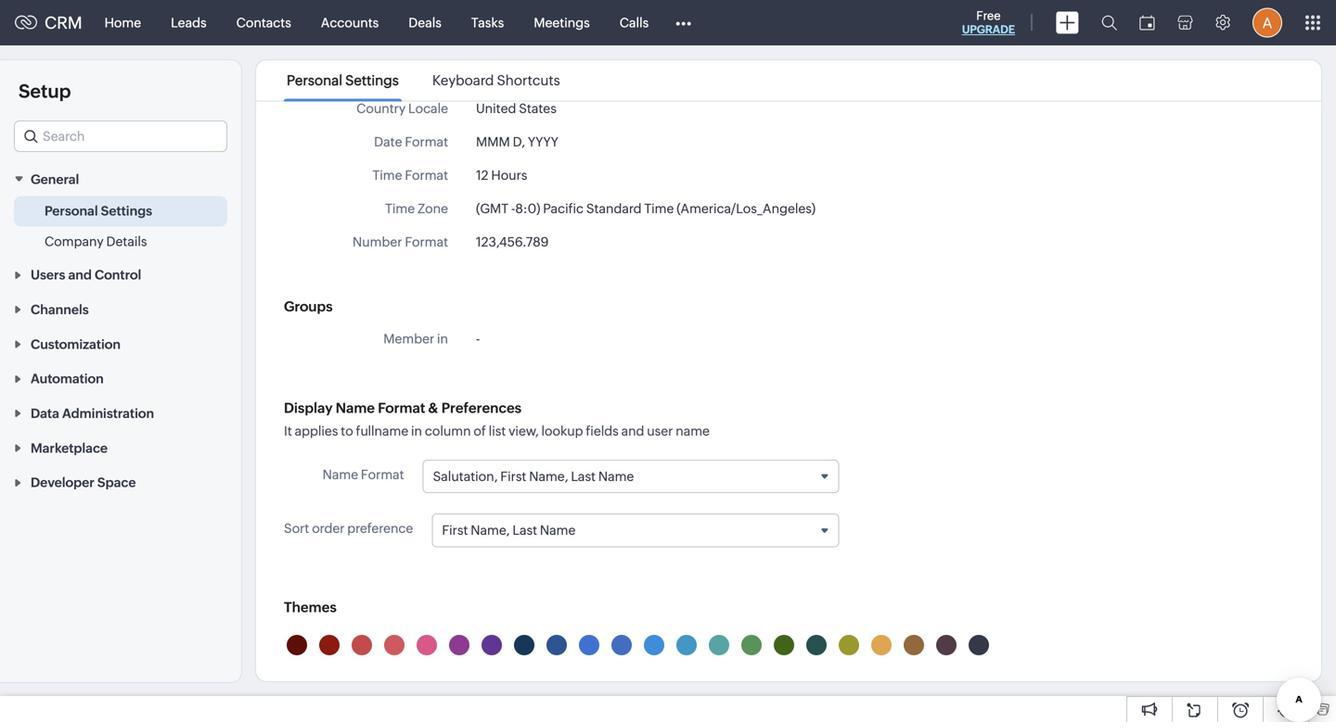 Task type: vqa. For each thing, say whether or not it's contained in the screenshot.
FIELDS on the bottom of page
yes



Task type: describe. For each thing, give the bounding box(es) containing it.
of
[[474, 424, 486, 439]]

to
[[341, 424, 353, 439]]

data
[[31, 406, 59, 421]]

general
[[31, 172, 79, 187]]

name inside display name format & preferences it applies to fullname in column of list view, lookup fields and user name
[[336, 400, 375, 417]]

yyyy
[[528, 135, 559, 149]]

deals link
[[394, 0, 456, 45]]

company details
[[45, 234, 147, 249]]

users and control
[[31, 268, 141, 283]]

keyboard
[[432, 72, 494, 89]]

search element
[[1090, 0, 1128, 45]]

states
[[519, 101, 557, 116]]

personal settings inside the general region
[[45, 204, 152, 218]]

groups
[[284, 299, 333, 315]]

view,
[[509, 424, 539, 439]]

country locale
[[356, 101, 448, 116]]

format for name format
[[361, 468, 404, 483]]

preferences
[[442, 400, 522, 417]]

channels button
[[0, 292, 241, 327]]

and inside display name format & preferences it applies to fullname in column of list view, lookup fields and user name
[[621, 424, 644, 439]]

(gmt
[[476, 201, 509, 216]]

sort order preference
[[284, 522, 413, 537]]

8:0)
[[515, 201, 540, 216]]

fullname
[[356, 424, 409, 439]]

lookup
[[542, 424, 583, 439]]

0 horizontal spatial first
[[442, 524, 468, 538]]

format inside display name format & preferences it applies to fullname in column of list view, lookup fields and user name
[[378, 400, 425, 417]]

12 hours
[[476, 168, 527, 183]]

users
[[31, 268, 65, 283]]

0 vertical spatial name,
[[529, 470, 568, 484]]

format for number format
[[405, 235, 448, 250]]

upgrade
[[962, 23, 1015, 36]]

d,
[[513, 135, 525, 149]]

profile image
[[1253, 8, 1283, 38]]

general region
[[0, 196, 241, 257]]

zone
[[418, 201, 448, 216]]

sort
[[284, 522, 309, 537]]

accounts link
[[306, 0, 394, 45]]

date format
[[374, 135, 448, 149]]

display
[[284, 400, 333, 417]]

it
[[284, 424, 292, 439]]

keyboard shortcuts link
[[430, 72, 563, 89]]

0 vertical spatial first
[[500, 470, 527, 484]]

personal settings link for company details link
[[45, 202, 152, 220]]

member in
[[383, 332, 448, 347]]

order
[[312, 522, 345, 537]]

control
[[95, 268, 141, 283]]

name
[[676, 424, 710, 439]]

customization
[[31, 337, 121, 352]]

and inside dropdown button
[[68, 268, 92, 283]]

first name, last name
[[442, 524, 576, 538]]

automation button
[[0, 361, 241, 396]]

name down fields
[[598, 470, 634, 484]]

free upgrade
[[962, 9, 1015, 36]]

leads
[[171, 15, 207, 30]]

calendar image
[[1140, 15, 1155, 30]]

display name format & preferences it applies to fullname in column of list view, lookup fields and user name
[[284, 400, 710, 439]]

1 horizontal spatial settings
[[345, 72, 399, 89]]

user
[[647, 424, 673, 439]]

company
[[45, 234, 104, 249]]

free
[[977, 9, 1001, 23]]

keyboard shortcuts
[[432, 72, 560, 89]]

developer space button
[[0, 465, 241, 500]]

customization button
[[0, 327, 241, 361]]

accounts
[[321, 15, 379, 30]]

developer space
[[31, 476, 136, 491]]

crm
[[45, 13, 82, 32]]

search image
[[1102, 15, 1117, 31]]

applies
[[295, 424, 338, 439]]

member
[[383, 332, 434, 347]]

general button
[[0, 161, 241, 196]]

1 vertical spatial -
[[476, 332, 480, 347]]

marketplace
[[31, 441, 108, 456]]

pacific
[[543, 201, 584, 216]]

personal settings inside "list"
[[287, 72, 399, 89]]

users and control button
[[0, 257, 241, 292]]

profile element
[[1242, 0, 1294, 45]]

time format
[[373, 168, 448, 183]]

hours
[[491, 168, 527, 183]]

details
[[106, 234, 147, 249]]

developer
[[31, 476, 94, 491]]

name down salutation, first name, last name
[[540, 524, 576, 538]]



Task type: locate. For each thing, give the bounding box(es) containing it.
1 horizontal spatial in
[[437, 332, 448, 347]]

personal inside the general region
[[45, 204, 98, 218]]

time
[[373, 168, 402, 183], [385, 201, 415, 216], [644, 201, 674, 216]]

in inside display name format & preferences it applies to fullname in column of list view, lookup fields and user name
[[411, 424, 422, 439]]

1 vertical spatial personal settings link
[[45, 202, 152, 220]]

1 horizontal spatial name,
[[529, 470, 568, 484]]

First Name, Last Name field
[[433, 515, 838, 547]]

number
[[353, 235, 402, 250]]

0 horizontal spatial personal settings link
[[45, 202, 152, 220]]

calls
[[620, 15, 649, 30]]

(america/los_angeles)
[[677, 201, 816, 216]]

0 vertical spatial personal settings link
[[284, 72, 402, 89]]

1 horizontal spatial first
[[500, 470, 527, 484]]

-
[[511, 201, 515, 216], [476, 332, 480, 347]]

leads link
[[156, 0, 221, 45]]

themes
[[284, 600, 337, 616]]

- right (gmt
[[511, 201, 515, 216]]

&
[[428, 400, 438, 417]]

name down to
[[323, 468, 358, 483]]

0 horizontal spatial last
[[513, 524, 537, 538]]

personal settings link up the country
[[284, 72, 402, 89]]

in
[[437, 332, 448, 347], [411, 424, 422, 439]]

personal settings up the country
[[287, 72, 399, 89]]

name up to
[[336, 400, 375, 417]]

time right standard
[[644, 201, 674, 216]]

setup
[[19, 81, 71, 102]]

12
[[476, 168, 489, 183]]

time down date
[[373, 168, 402, 183]]

0 horizontal spatial personal
[[45, 204, 98, 218]]

personal down accounts
[[287, 72, 342, 89]]

personal settings up company details link
[[45, 204, 152, 218]]

meetings link
[[519, 0, 605, 45]]

list
[[489, 424, 506, 439]]

united
[[476, 101, 516, 116]]

name, down salutation,
[[471, 524, 510, 538]]

0 vertical spatial -
[[511, 201, 515, 216]]

0 horizontal spatial name,
[[471, 524, 510, 538]]

format
[[405, 135, 448, 149], [405, 168, 448, 183], [405, 235, 448, 250], [378, 400, 425, 417], [361, 468, 404, 483]]

home link
[[90, 0, 156, 45]]

administration
[[62, 406, 154, 421]]

1 vertical spatial last
[[513, 524, 537, 538]]

marketplace button
[[0, 431, 241, 465]]

0 vertical spatial last
[[571, 470, 596, 484]]

time for time format
[[373, 168, 402, 183]]

1 vertical spatial personal settings
[[45, 204, 152, 218]]

123,456.789
[[476, 235, 549, 250]]

last down salutation, first name, last name
[[513, 524, 537, 538]]

Salutation, First Name, Last Name field
[[424, 461, 838, 493]]

(gmt -8:0) pacific standard time (america/los_angeles)
[[476, 201, 816, 216]]

data administration
[[31, 406, 154, 421]]

and
[[68, 268, 92, 283], [621, 424, 644, 439]]

create menu image
[[1056, 12, 1079, 34]]

1 vertical spatial in
[[411, 424, 422, 439]]

0 vertical spatial personal settings
[[287, 72, 399, 89]]

meetings
[[534, 15, 590, 30]]

format for time format
[[405, 168, 448, 183]]

first down salutation,
[[442, 524, 468, 538]]

personal settings link for keyboard shortcuts link
[[284, 72, 402, 89]]

format up 'zone'
[[405, 168, 448, 183]]

in left column
[[411, 424, 422, 439]]

locale
[[408, 101, 448, 116]]

1 vertical spatial and
[[621, 424, 644, 439]]

1 horizontal spatial -
[[511, 201, 515, 216]]

name, down "lookup"
[[529, 470, 568, 484]]

country
[[356, 101, 406, 116]]

settings up the country
[[345, 72, 399, 89]]

- right member in
[[476, 332, 480, 347]]

number format
[[353, 235, 448, 250]]

Search text field
[[15, 122, 226, 151]]

shortcuts
[[497, 72, 560, 89]]

time left 'zone'
[[385, 201, 415, 216]]

crm link
[[15, 13, 82, 32]]

0 horizontal spatial in
[[411, 424, 422, 439]]

personal settings link
[[284, 72, 402, 89], [45, 202, 152, 220]]

list containing personal settings
[[270, 60, 577, 101]]

format down 'zone'
[[405, 235, 448, 250]]

create menu element
[[1045, 0, 1090, 45]]

format up fullname
[[378, 400, 425, 417]]

first
[[500, 470, 527, 484], [442, 524, 468, 538]]

personal settings link up company details link
[[45, 202, 152, 220]]

format down fullname
[[361, 468, 404, 483]]

name,
[[529, 470, 568, 484], [471, 524, 510, 538]]

0 horizontal spatial -
[[476, 332, 480, 347]]

calls link
[[605, 0, 664, 45]]

name
[[336, 400, 375, 417], [323, 468, 358, 483], [598, 470, 634, 484], [540, 524, 576, 538]]

standard
[[586, 201, 642, 216]]

1 vertical spatial settings
[[101, 204, 152, 218]]

channels
[[31, 303, 89, 317]]

automation
[[31, 372, 104, 387]]

and right "users"
[[68, 268, 92, 283]]

0 vertical spatial personal
[[287, 72, 342, 89]]

1 horizontal spatial and
[[621, 424, 644, 439]]

date
[[374, 135, 402, 149]]

1 horizontal spatial last
[[571, 470, 596, 484]]

contacts
[[236, 15, 291, 30]]

last down fields
[[571, 470, 596, 484]]

list
[[270, 60, 577, 101]]

fields
[[586, 424, 619, 439]]

home
[[104, 15, 141, 30]]

name format
[[323, 468, 404, 483]]

0 vertical spatial in
[[437, 332, 448, 347]]

in right member
[[437, 332, 448, 347]]

first down view,
[[500, 470, 527, 484]]

settings inside the general region
[[101, 204, 152, 218]]

0 vertical spatial and
[[68, 268, 92, 283]]

1 vertical spatial personal
[[45, 204, 98, 218]]

1 horizontal spatial personal settings link
[[284, 72, 402, 89]]

None field
[[14, 121, 227, 152]]

personal up company
[[45, 204, 98, 218]]

1 horizontal spatial personal settings
[[287, 72, 399, 89]]

personal inside "list"
[[287, 72, 342, 89]]

salutation,
[[433, 470, 498, 484]]

Other Modules field
[[664, 8, 704, 38]]

1 vertical spatial first
[[442, 524, 468, 538]]

format for date format
[[405, 135, 448, 149]]

0 vertical spatial settings
[[345, 72, 399, 89]]

1 vertical spatial name,
[[471, 524, 510, 538]]

deals
[[409, 15, 442, 30]]

0 horizontal spatial personal settings
[[45, 204, 152, 218]]

company details link
[[45, 232, 147, 251]]

0 horizontal spatial and
[[68, 268, 92, 283]]

time for time zone
[[385, 201, 415, 216]]

last
[[571, 470, 596, 484], [513, 524, 537, 538]]

and left user
[[621, 424, 644, 439]]

settings up details
[[101, 204, 152, 218]]

column
[[425, 424, 471, 439]]

tasks
[[471, 15, 504, 30]]

contacts link
[[221, 0, 306, 45]]

data administration button
[[0, 396, 241, 431]]

mmm d, yyyy
[[476, 135, 559, 149]]

1 horizontal spatial personal
[[287, 72, 342, 89]]

personal
[[287, 72, 342, 89], [45, 204, 98, 218]]

time zone
[[385, 201, 448, 216]]

mmm
[[476, 135, 510, 149]]

tasks link
[[456, 0, 519, 45]]

format down locale
[[405, 135, 448, 149]]

salutation, first name, last name
[[433, 470, 634, 484]]

united states
[[476, 101, 557, 116]]

0 horizontal spatial settings
[[101, 204, 152, 218]]

preference
[[347, 522, 413, 537]]



